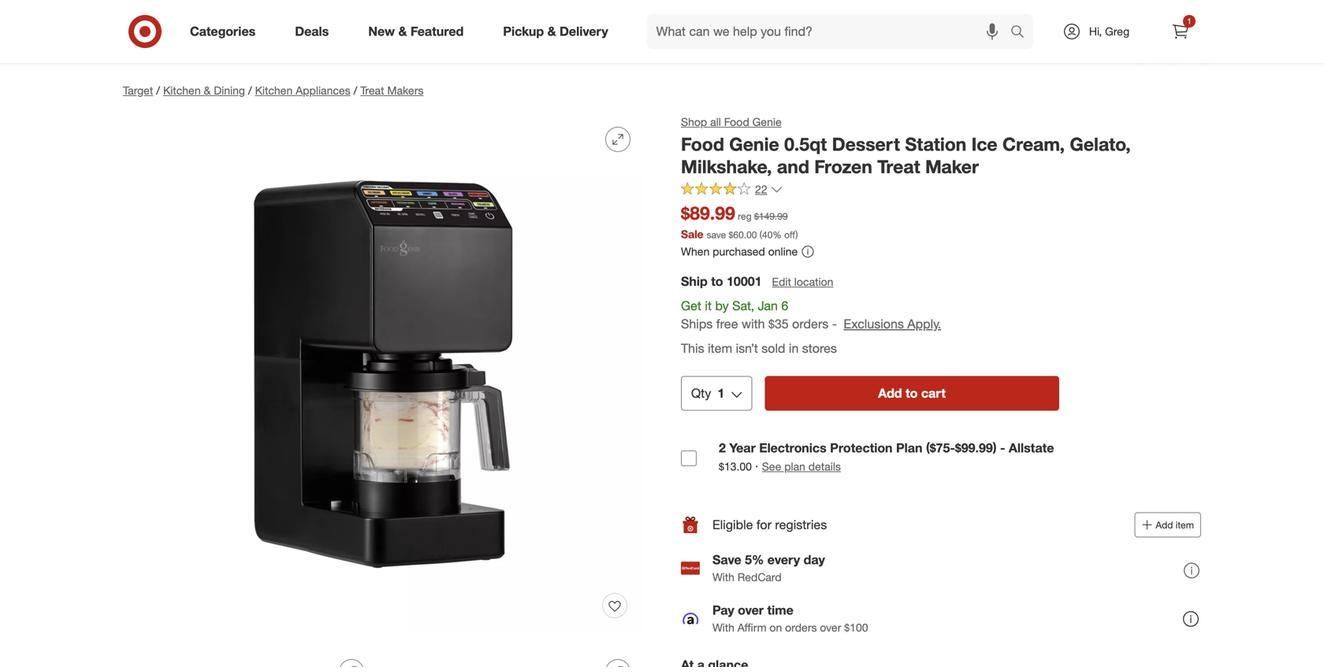 Task type: vqa. For each thing, say whether or not it's contained in the screenshot.
rightmost Thanksgiving
no



Task type: locate. For each thing, give the bounding box(es) containing it.
genie right the all
[[753, 115, 782, 129]]

over
[[738, 603, 764, 619], [820, 621, 842, 635]]

target link
[[123, 84, 153, 97]]

1 vertical spatial treat
[[878, 156, 921, 178]]

None checkbox
[[681, 451, 697, 467]]

/ right dining
[[248, 84, 252, 97]]

with inside pay over time with affirm on orders over $100
[[713, 621, 735, 635]]

new & featured
[[368, 24, 464, 39]]

1 vertical spatial with
[[713, 621, 735, 635]]

1 kitchen from the left
[[163, 84, 201, 97]]

off
[[785, 229, 796, 241]]

1 horizontal spatial -
[[1001, 441, 1006, 456]]

0 horizontal spatial over
[[738, 603, 764, 619]]

0 vertical spatial add
[[879, 386, 903, 402]]

treat left makers
[[361, 84, 384, 97]]

gelato,
[[1070, 133, 1131, 155]]

advertisement region
[[110, 29, 1214, 67]]

edit location
[[772, 275, 834, 289]]

shop
[[681, 115, 707, 129]]

2 horizontal spatial /
[[354, 84, 357, 97]]

0 horizontal spatial treat
[[361, 84, 384, 97]]

1 horizontal spatial &
[[399, 24, 407, 39]]

1 vertical spatial to
[[906, 386, 918, 402]]

cream,
[[1003, 133, 1065, 155]]

/ right appliances
[[354, 84, 357, 97]]

target
[[123, 84, 153, 97]]

with
[[713, 571, 735, 585], [713, 621, 735, 635]]

1 horizontal spatial /
[[248, 84, 252, 97]]

add inside add item 'button'
[[1156, 520, 1174, 532]]

deals
[[295, 24, 329, 39]]

0 horizontal spatial item
[[708, 341, 733, 356]]

$89.99
[[681, 202, 736, 224]]

1 vertical spatial 1
[[718, 386, 725, 402]]

$100
[[845, 621, 869, 635]]

over up affirm
[[738, 603, 764, 619]]

frozen
[[815, 156, 873, 178]]

kitchen right target link on the left top of the page
[[163, 84, 201, 97]]

0 horizontal spatial kitchen
[[163, 84, 201, 97]]

add to cart
[[879, 386, 946, 402]]

deals link
[[282, 14, 349, 49]]

food
[[724, 115, 750, 129], [681, 133, 725, 155]]

genie
[[753, 115, 782, 129], [730, 133, 780, 155]]

- up stores
[[832, 317, 837, 332]]

kitchen
[[163, 84, 201, 97], [255, 84, 293, 97]]

& right new
[[399, 24, 407, 39]]

2 year electronics protection plan ($75-$99.99) - allstate $13.00 · see plan details
[[719, 441, 1055, 474]]

0 horizontal spatial to
[[711, 274, 724, 290]]

by
[[716, 299, 729, 314]]

/ right target
[[156, 84, 160, 97]]

save 5% every day with redcard
[[713, 553, 825, 585]]

1 horizontal spatial kitchen
[[255, 84, 293, 97]]

60.00
[[734, 229, 757, 241]]

2 with from the top
[[713, 621, 735, 635]]

item inside 'button'
[[1176, 520, 1195, 532]]

2 / from the left
[[248, 84, 252, 97]]

get
[[681, 299, 702, 314]]

food genie 0.5qt dessert station ice cream, gelato, milkshake, and frozen treat maker, 2 of 15 image
[[123, 647, 377, 668]]

1 right the "qty"
[[718, 386, 725, 402]]

0 horizontal spatial -
[[832, 317, 837, 332]]

1
[[1188, 16, 1192, 26], [718, 386, 725, 402]]

jan
[[758, 299, 778, 314]]

What can we help you find? suggestions appear below search field
[[647, 14, 1015, 49]]

1 vertical spatial genie
[[730, 133, 780, 155]]

0 vertical spatial orders
[[793, 317, 829, 332]]

0 vertical spatial to
[[711, 274, 724, 290]]

0 vertical spatial -
[[832, 317, 837, 332]]

1 vertical spatial -
[[1001, 441, 1006, 456]]

orders up stores
[[793, 317, 829, 332]]

1 horizontal spatial over
[[820, 621, 842, 635]]

1 vertical spatial item
[[1176, 520, 1195, 532]]

to for add
[[906, 386, 918, 402]]

redcard
[[738, 571, 782, 585]]

0 vertical spatial food
[[724, 115, 750, 129]]

& left dining
[[204, 84, 211, 97]]

0 horizontal spatial 1
[[718, 386, 725, 402]]

add inside "add to cart" button
[[879, 386, 903, 402]]

plan
[[897, 441, 923, 456]]

hi, greg
[[1090, 24, 1130, 38]]

0 vertical spatial item
[[708, 341, 733, 356]]

kitchen appliances link
[[255, 84, 351, 97]]

0 horizontal spatial add
[[879, 386, 903, 402]]

with down 'pay'
[[713, 621, 735, 635]]

0 vertical spatial treat
[[361, 84, 384, 97]]

treat down dessert
[[878, 156, 921, 178]]

treat makers link
[[361, 84, 424, 97]]

categories link
[[177, 14, 275, 49]]

0 vertical spatial over
[[738, 603, 764, 619]]

1 vertical spatial add
[[1156, 520, 1174, 532]]

$13.00
[[719, 460, 752, 474]]

0 horizontal spatial &
[[204, 84, 211, 97]]

over left "$100" on the right bottom of page
[[820, 621, 842, 635]]

(
[[760, 229, 763, 241]]

22
[[755, 183, 768, 196]]

see plan details button
[[762, 459, 841, 475]]

with inside save 5% every day with redcard
[[713, 571, 735, 585]]

every
[[768, 553, 801, 568]]

year
[[730, 441, 756, 456]]

&
[[399, 24, 407, 39], [548, 24, 556, 39], [204, 84, 211, 97]]

- right $99.99) in the right of the page
[[1001, 441, 1006, 456]]

to right the 'ship' at the right of the page
[[711, 274, 724, 290]]

allstate
[[1009, 441, 1055, 456]]

0 horizontal spatial /
[[156, 84, 160, 97]]

with down save
[[713, 571, 735, 585]]

edit
[[772, 275, 792, 289]]

1 / from the left
[[156, 84, 160, 97]]

ship
[[681, 274, 708, 290]]

day
[[804, 553, 825, 568]]

add for add item
[[1156, 520, 1174, 532]]

genie up milkshake,
[[730, 133, 780, 155]]

& right pickup
[[548, 24, 556, 39]]

new & featured link
[[355, 14, 484, 49]]

orders right on
[[785, 621, 817, 635]]

1 with from the top
[[713, 571, 735, 585]]

pay
[[713, 603, 735, 619]]

treat
[[361, 84, 384, 97], [878, 156, 921, 178]]

1 horizontal spatial add
[[1156, 520, 1174, 532]]

0 vertical spatial 1
[[1188, 16, 1192, 26]]

1 vertical spatial orders
[[785, 621, 817, 635]]

0 vertical spatial with
[[713, 571, 735, 585]]

all
[[711, 115, 721, 129]]

to inside button
[[906, 386, 918, 402]]

time
[[768, 603, 794, 619]]

3 / from the left
[[354, 84, 357, 97]]

1 horizontal spatial to
[[906, 386, 918, 402]]

food right the all
[[724, 115, 750, 129]]

this
[[681, 341, 705, 356]]

to left cart
[[906, 386, 918, 402]]

1 horizontal spatial item
[[1176, 520, 1195, 532]]

1 right greg
[[1188, 16, 1192, 26]]

orders
[[793, 317, 829, 332], [785, 621, 817, 635]]

2 horizontal spatial &
[[548, 24, 556, 39]]

electronics
[[760, 441, 827, 456]]

kitchen right dining
[[255, 84, 293, 97]]

food down shop on the top right
[[681, 133, 725, 155]]

40
[[763, 229, 773, 241]]

sold
[[762, 341, 786, 356]]

protection
[[830, 441, 893, 456]]

1 horizontal spatial treat
[[878, 156, 921, 178]]

search
[[1004, 25, 1042, 41]]



Task type: describe. For each thing, give the bounding box(es) containing it.
pay over time with affirm on orders over $100
[[713, 603, 869, 635]]

with
[[742, 317, 765, 332]]

22 link
[[681, 182, 783, 200]]

appliances
[[296, 84, 351, 97]]

dining
[[214, 84, 245, 97]]

add to cart button
[[765, 377, 1060, 411]]

item for add
[[1176, 520, 1195, 532]]

registries
[[775, 518, 827, 533]]

food genie 0.5qt dessert station ice cream, gelato, milkshake, and frozen treat maker, 3 of 15 image
[[390, 647, 643, 668]]

in
[[789, 341, 799, 356]]

& for new
[[399, 24, 407, 39]]

stores
[[803, 341, 837, 356]]

exclusions
[[844, 317, 904, 332]]

isn't
[[736, 341, 758, 356]]

10001
[[727, 274, 762, 290]]

see
[[762, 460, 782, 474]]

save
[[707, 229, 726, 241]]

this item isn't sold in stores
[[681, 341, 837, 356]]

orders inside pay over time with affirm on orders over $100
[[785, 621, 817, 635]]

ship to 10001
[[681, 274, 762, 290]]

eligible
[[713, 518, 753, 533]]

- inside 2 year electronics protection plan ($75-$99.99) - allstate $13.00 · see plan details
[[1001, 441, 1006, 456]]

2 kitchen from the left
[[255, 84, 293, 97]]

sale
[[681, 227, 704, 241]]

and
[[777, 156, 810, 178]]

free
[[717, 317, 738, 332]]

reg
[[738, 211, 752, 222]]

%
[[773, 229, 782, 241]]

makers
[[387, 84, 424, 97]]

qty 1
[[692, 386, 725, 402]]

item for this
[[708, 341, 733, 356]]

& for pickup
[[548, 24, 556, 39]]

station
[[906, 133, 967, 155]]

new
[[368, 24, 395, 39]]

0.5qt
[[785, 133, 827, 155]]

pickup & delivery
[[503, 24, 608, 39]]

apply.
[[908, 317, 942, 332]]

add for add to cart
[[879, 386, 903, 402]]

search button
[[1004, 14, 1042, 52]]

online
[[769, 245, 798, 259]]

1 link
[[1164, 14, 1199, 49]]

1 vertical spatial food
[[681, 133, 725, 155]]

when
[[681, 245, 710, 259]]

food genie 0.5qt dessert station ice cream, gelato, milkshake, and frozen treat maker, 1 of 15 image
[[123, 114, 643, 635]]

6
[[782, 299, 789, 314]]

on
[[770, 621, 782, 635]]

1 vertical spatial over
[[820, 621, 842, 635]]

)
[[796, 229, 798, 241]]

sat,
[[733, 299, 755, 314]]

ships
[[681, 317, 713, 332]]

$35
[[769, 317, 789, 332]]

($75-
[[926, 441, 956, 456]]

treat inside shop all food genie food genie 0.5qt dessert station ice cream, gelato, milkshake, and frozen treat maker
[[878, 156, 921, 178]]

edit location button
[[772, 274, 835, 291]]

shop all food genie food genie 0.5qt dessert station ice cream, gelato, milkshake, and frozen treat maker
[[681, 115, 1131, 178]]

kitchen & dining link
[[163, 84, 245, 97]]

to for ship
[[711, 274, 724, 290]]

qty
[[692, 386, 712, 402]]

$
[[729, 229, 734, 241]]

1 horizontal spatial 1
[[1188, 16, 1192, 26]]

delivery
[[560, 24, 608, 39]]

pickup & delivery link
[[490, 14, 628, 49]]

0 vertical spatial genie
[[753, 115, 782, 129]]

$149.99
[[755, 211, 788, 222]]

pickup
[[503, 24, 544, 39]]

image gallery element
[[123, 114, 643, 668]]

target / kitchen & dining / kitchen appliances / treat makers
[[123, 84, 424, 97]]

milkshake,
[[681, 156, 772, 178]]

$99.99)
[[956, 441, 997, 456]]

$89.99 reg $149.99 sale save $ 60.00 ( 40 % off )
[[681, 202, 798, 241]]

- inside the "get it by sat, jan 6 ships free with $35 orders - exclusions apply."
[[832, 317, 837, 332]]

add item
[[1156, 520, 1195, 532]]

greg
[[1106, 24, 1130, 38]]

hi,
[[1090, 24, 1103, 38]]

cart
[[922, 386, 946, 402]]

5%
[[745, 553, 764, 568]]

save
[[713, 553, 742, 568]]

·
[[755, 459, 759, 474]]

orders inside the "get it by sat, jan 6 ships free with $35 orders - exclusions apply."
[[793, 317, 829, 332]]

maker
[[926, 156, 979, 178]]

it
[[705, 299, 712, 314]]

when purchased online
[[681, 245, 798, 259]]

affirm
[[738, 621, 767, 635]]

featured
[[411, 24, 464, 39]]

get it by sat, jan 6 ships free with $35 orders - exclusions apply.
[[681, 299, 942, 332]]

plan
[[785, 460, 806, 474]]

exclusions apply. button
[[844, 315, 942, 333]]

categories
[[190, 24, 256, 39]]



